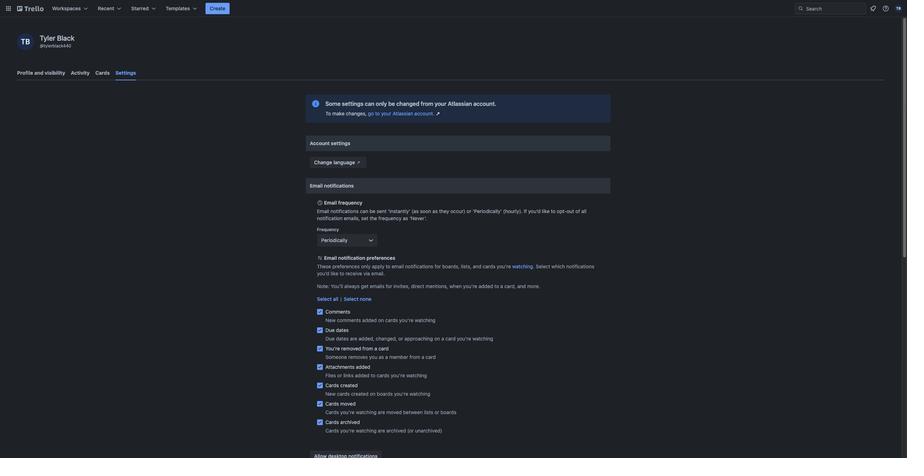 Task type: describe. For each thing, give the bounding box(es) containing it.
back to home image
[[17, 3, 44, 14]]

you're removed from a card
[[325, 346, 389, 352]]

change language link
[[310, 157, 366, 168]]

0 vertical spatial your
[[435, 101, 446, 107]]

.
[[533, 264, 534, 270]]

to inside '. select which notifications you'd like to receive via email.'
[[340, 271, 344, 277]]

go to your atlassian account. link
[[368, 110, 441, 117]]

lists,
[[461, 264, 471, 270]]

sent
[[377, 208, 387, 214]]

1 vertical spatial created
[[351, 391, 368, 397]]

to right go
[[375, 111, 380, 117]]

sm image
[[355, 159, 362, 166]]

. select which notifications you'd like to receive via email.
[[317, 264, 594, 277]]

added down removes
[[356, 364, 370, 370]]

cards down someone removes you as a member from a card
[[377, 373, 389, 379]]

0 vertical spatial boards
[[377, 391, 393, 397]]

cards created
[[325, 383, 358, 389]]

none
[[360, 296, 371, 302]]

profile and visibility
[[17, 70, 65, 76]]

activity link
[[71, 67, 90, 79]]

out
[[567, 208, 574, 214]]

notifications up direct
[[405, 264, 433, 270]]

added,
[[359, 336, 374, 342]]

dates for due dates
[[336, 327, 349, 333]]

1 horizontal spatial as
[[403, 215, 408, 221]]

apply
[[372, 264, 384, 270]]

change
[[314, 159, 332, 165]]

attachments added
[[325, 364, 370, 370]]

cards you're watching are moved between lists or boards
[[325, 410, 456, 416]]

which
[[551, 264, 565, 270]]

opt-
[[557, 208, 567, 214]]

someone removes you as a member from a card
[[325, 354, 436, 360]]

email notification preferences
[[324, 255, 395, 261]]

you're
[[325, 346, 340, 352]]

'instantly'
[[388, 208, 410, 214]]

open information menu image
[[882, 5, 889, 12]]

cards for cards
[[95, 70, 110, 76]]

1 vertical spatial preferences
[[332, 264, 360, 270]]

account
[[310, 140, 330, 146]]

to inside email notifications can be sent 'instantly' (as soon as they occur) or 'periodically' (hourly). if you'd like to opt-out of all notification emails, set the frequency as 'never'.
[[551, 208, 556, 214]]

from for changed
[[421, 101, 433, 107]]

1 vertical spatial card
[[379, 346, 389, 352]]

the
[[370, 215, 377, 221]]

'never'.
[[409, 215, 427, 221]]

note: you'll always get emails for invites, direct mentions, when you're added to a card, and more.
[[317, 283, 540, 289]]

1 horizontal spatial preferences
[[367, 255, 395, 261]]

2 horizontal spatial on
[[434, 336, 440, 342]]

starred button
[[127, 3, 160, 14]]

templates
[[166, 5, 190, 11]]

starred
[[131, 5, 149, 11]]

0 vertical spatial archived
[[340, 420, 360, 426]]

to
[[325, 111, 331, 117]]

new for new cards created on boards you're watching
[[325, 391, 336, 397]]

create button
[[206, 3, 230, 14]]

they
[[439, 208, 449, 214]]

2 vertical spatial as
[[379, 354, 384, 360]]

(or
[[407, 428, 414, 434]]

0 vertical spatial account.
[[473, 101, 496, 107]]

a right 'approaching'
[[441, 336, 444, 342]]

a down 'approaching'
[[422, 354, 424, 360]]

1 vertical spatial all
[[333, 296, 338, 302]]

0 vertical spatial card
[[445, 336, 456, 342]]

comments
[[325, 309, 350, 315]]

tyler black @ tylerblack440
[[40, 34, 74, 49]]

1 vertical spatial from
[[362, 346, 373, 352]]

emails,
[[344, 215, 360, 221]]

email for email notification preferences
[[324, 255, 337, 261]]

profile and visibility link
[[17, 67, 65, 79]]

emails
[[370, 283, 384, 289]]

due dates are added, changed, or approaching on a card you're watching
[[325, 336, 493, 342]]

or right the changed,
[[398, 336, 403, 342]]

lists
[[424, 410, 433, 416]]

email.
[[371, 271, 385, 277]]

to left card,
[[494, 283, 499, 289]]

added up the added, in the left bottom of the page
[[362, 317, 377, 323]]

1 horizontal spatial atlassian
[[448, 101, 472, 107]]

select inside '. select which notifications you'd like to receive via email.'
[[536, 264, 550, 270]]

1 vertical spatial archived
[[386, 428, 406, 434]]

added left card,
[[479, 283, 493, 289]]

0 vertical spatial only
[[376, 101, 387, 107]]

change language
[[314, 159, 355, 165]]

cards archived
[[325, 420, 360, 426]]

more.
[[527, 283, 540, 289]]

new for new comments added on cards you're watching
[[325, 317, 336, 323]]

you'll
[[331, 283, 343, 289]]

0 vertical spatial moved
[[340, 401, 356, 407]]

like inside email notifications can be sent 'instantly' (as soon as they occur) or 'periodically' (hourly). if you'd like to opt-out of all notification emails, set the frequency as 'never'.
[[542, 208, 550, 214]]

1 vertical spatial for
[[386, 283, 392, 289]]

dates for due dates are added, changed, or approaching on a card you're watching
[[336, 336, 349, 342]]

or inside email notifications can be sent 'instantly' (as soon as they occur) or 'periodically' (hourly). if you'd like to opt-out of all notification emails, set the frequency as 'never'.
[[467, 208, 471, 214]]

or down attachments
[[337, 373, 342, 379]]

0 horizontal spatial frequency
[[338, 200, 362, 206]]

0 notifications image
[[869, 4, 877, 13]]

visibility
[[45, 70, 65, 76]]

get
[[361, 283, 369, 289]]

activity
[[71, 70, 90, 76]]

1 vertical spatial account.
[[414, 111, 434, 117]]

you'd inside email notifications can be sent 'instantly' (as soon as they occur) or 'periodically' (hourly). if you'd like to opt-out of all notification emails, set the frequency as 'never'.
[[528, 208, 541, 214]]

some
[[325, 101, 341, 107]]

if
[[524, 208, 527, 214]]

select all button
[[317, 296, 338, 303]]

workspaces button
[[48, 3, 92, 14]]

can for settings
[[365, 101, 374, 107]]

black
[[57, 34, 74, 42]]

you'd inside '. select which notifications you'd like to receive via email.'
[[317, 271, 329, 277]]

via
[[363, 271, 370, 277]]

all inside email notifications can be sent 'instantly' (as soon as they occur) or 'periodically' (hourly). if you'd like to opt-out of all notification emails, set the frequency as 'never'.
[[581, 208, 587, 214]]

tylerblack440
[[44, 43, 71, 49]]

periodically
[[321, 237, 348, 243]]

due for due dates
[[325, 327, 335, 333]]

links
[[343, 373, 354, 379]]

files
[[325, 373, 336, 379]]

email notifications can be sent 'instantly' (as soon as they occur) or 'periodically' (hourly). if you'd like to opt-out of all notification emails, set the frequency as 'never'.
[[317, 208, 587, 221]]

set
[[361, 215, 368, 221]]

attachments
[[325, 364, 354, 370]]

watching link
[[512, 264, 533, 270]]

profile
[[17, 70, 33, 76]]

0 vertical spatial as
[[433, 208, 438, 214]]

note:
[[317, 283, 329, 289]]

2 horizontal spatial and
[[517, 283, 526, 289]]

you
[[369, 354, 377, 360]]

be inside email notifications can be sent 'instantly' (as soon as they occur) or 'periodically' (hourly). if you'd like to opt-out of all notification emails, set the frequency as 'never'.
[[370, 208, 375, 214]]

tyler
[[40, 34, 55, 42]]

email for email notifications can be sent 'instantly' (as soon as they occur) or 'periodically' (hourly). if you'd like to opt-out of all notification emails, set the frequency as 'never'.
[[317, 208, 329, 214]]



Task type: locate. For each thing, give the bounding box(es) containing it.
notifications down email frequency
[[331, 208, 359, 214]]

0 vertical spatial atlassian
[[448, 101, 472, 107]]

always
[[344, 283, 360, 289]]

all right of
[[581, 208, 587, 214]]

be up 'go to your atlassian account.'
[[388, 101, 395, 107]]

2 vertical spatial and
[[517, 283, 526, 289]]

new down cards created
[[325, 391, 336, 397]]

atlassian
[[448, 101, 472, 107], [393, 111, 413, 117]]

tyler black (tylerblack440) image left @
[[17, 33, 34, 50]]

changed,
[[376, 336, 397, 342]]

1 vertical spatial due
[[325, 336, 335, 342]]

only up the 'via'
[[361, 264, 371, 270]]

recent
[[98, 5, 114, 11]]

cards for cards you're watching are archived (or unarchived)
[[325, 428, 339, 434]]

email frequency
[[324, 200, 362, 206]]

templates button
[[161, 3, 201, 14]]

invites,
[[394, 283, 410, 289]]

dates down due dates
[[336, 336, 349, 342]]

0 horizontal spatial archived
[[340, 420, 360, 426]]

1 horizontal spatial your
[[435, 101, 446, 107]]

0 horizontal spatial moved
[[340, 401, 356, 407]]

0 horizontal spatial from
[[362, 346, 373, 352]]

|
[[340, 296, 342, 302]]

0 vertical spatial created
[[340, 383, 358, 389]]

can for notifications
[[360, 208, 368, 214]]

to make changes,
[[325, 111, 368, 117]]

1 horizontal spatial boards
[[441, 410, 456, 416]]

can up set
[[360, 208, 368, 214]]

archived down the cards moved
[[340, 420, 360, 426]]

1 vertical spatial you'd
[[317, 271, 329, 277]]

are down cards you're watching are moved between lists or boards on the bottom of the page
[[378, 428, 385, 434]]

0 horizontal spatial on
[[370, 391, 376, 397]]

from right changed
[[421, 101, 433, 107]]

workspaces
[[52, 5, 81, 11]]

1 horizontal spatial moved
[[386, 410, 402, 416]]

1 vertical spatial are
[[378, 410, 385, 416]]

on up the changed,
[[378, 317, 384, 323]]

cards link
[[95, 67, 110, 79]]

preferences up apply
[[367, 255, 395, 261]]

unarchived)
[[415, 428, 442, 434]]

boards right lists
[[441, 410, 456, 416]]

notification up receive
[[338, 255, 365, 261]]

select all | select none
[[317, 296, 371, 302]]

0 horizontal spatial account.
[[414, 111, 434, 117]]

like down these
[[331, 271, 338, 277]]

when
[[449, 283, 462, 289]]

1 vertical spatial your
[[381, 111, 391, 117]]

member
[[389, 354, 408, 360]]

be up the
[[370, 208, 375, 214]]

and right lists,
[[473, 264, 481, 270]]

can up go
[[365, 101, 374, 107]]

notifications right which
[[566, 264, 594, 270]]

created down links
[[340, 383, 358, 389]]

as left they
[[433, 208, 438, 214]]

frequency
[[338, 200, 362, 206], [378, 215, 402, 221]]

to down you
[[371, 373, 375, 379]]

due dates
[[325, 327, 349, 333]]

0 vertical spatial dates
[[336, 327, 349, 333]]

cards for cards created
[[325, 383, 339, 389]]

a
[[500, 283, 503, 289], [441, 336, 444, 342], [374, 346, 377, 352], [385, 354, 388, 360], [422, 354, 424, 360]]

1 vertical spatial moved
[[386, 410, 402, 416]]

settings
[[115, 70, 136, 76]]

cards for cards you're watching are moved between lists or boards
[[325, 410, 339, 416]]

moved up the "cards archived"
[[340, 401, 356, 407]]

1 horizontal spatial be
[[388, 101, 395, 107]]

are up cards you're watching are archived (or unarchived)
[[378, 410, 385, 416]]

a left card,
[[500, 283, 503, 289]]

2 horizontal spatial from
[[421, 101, 433, 107]]

from down the added, in the left bottom of the page
[[362, 346, 373, 352]]

boards,
[[442, 264, 460, 270]]

email up 'frequency'
[[317, 208, 329, 214]]

comments
[[337, 317, 361, 323]]

settings up changes,
[[342, 101, 363, 107]]

frequency
[[317, 227, 339, 232]]

0 horizontal spatial boards
[[377, 391, 393, 397]]

and
[[34, 70, 43, 76], [473, 264, 481, 270], [517, 283, 526, 289]]

settings for some
[[342, 101, 363, 107]]

settings for account
[[331, 140, 350, 146]]

to left opt-
[[551, 208, 556, 214]]

0 vertical spatial you'd
[[528, 208, 541, 214]]

1 horizontal spatial from
[[410, 354, 420, 360]]

email down change
[[310, 183, 323, 189]]

cards up the changed,
[[385, 317, 398, 323]]

as down 'instantly' at the top
[[403, 215, 408, 221]]

1 vertical spatial boards
[[441, 410, 456, 416]]

between
[[403, 410, 423, 416]]

1 horizontal spatial card
[[426, 354, 436, 360]]

changes,
[[346, 111, 367, 117]]

only up 'go to your atlassian account.'
[[376, 101, 387, 107]]

settings up language
[[331, 140, 350, 146]]

'periodically'
[[473, 208, 502, 214]]

a up you
[[374, 346, 377, 352]]

0 vertical spatial for
[[435, 264, 441, 270]]

or right lists
[[435, 410, 439, 416]]

your
[[435, 101, 446, 107], [381, 111, 391, 117]]

0 horizontal spatial for
[[386, 283, 392, 289]]

language
[[333, 159, 355, 165]]

dates
[[336, 327, 349, 333], [336, 336, 349, 342]]

cards for cards moved
[[325, 401, 339, 407]]

tyler black (tylerblack440) image right open information menu icon
[[894, 4, 903, 13]]

1 vertical spatial new
[[325, 391, 336, 397]]

or
[[467, 208, 471, 214], [398, 336, 403, 342], [337, 373, 342, 379], [435, 410, 439, 416]]

frequency up emails,
[[338, 200, 362, 206]]

1 horizontal spatial for
[[435, 264, 441, 270]]

due
[[325, 327, 335, 333], [325, 336, 335, 342]]

primary element
[[0, 0, 907, 17]]

card right 'approaching'
[[445, 336, 456, 342]]

someone
[[325, 354, 347, 360]]

1 horizontal spatial like
[[542, 208, 550, 214]]

of
[[575, 208, 580, 214]]

files or links added to cards you're watching
[[325, 373, 427, 379]]

2 new from the top
[[325, 391, 336, 397]]

email up these
[[324, 255, 337, 261]]

all
[[581, 208, 587, 214], [333, 296, 338, 302]]

0 horizontal spatial select
[[317, 296, 332, 302]]

2 horizontal spatial card
[[445, 336, 456, 342]]

0 vertical spatial settings
[[342, 101, 363, 107]]

new down comments
[[325, 317, 336, 323]]

2 dates from the top
[[336, 336, 349, 342]]

like left opt-
[[542, 208, 550, 214]]

0 vertical spatial like
[[542, 208, 550, 214]]

frequency inside email notifications can be sent 'instantly' (as soon as they occur) or 'periodically' (hourly). if you'd like to opt-out of all notification emails, set the frequency as 'never'.
[[378, 215, 402, 221]]

email inside email notifications can be sent 'instantly' (as soon as they occur) or 'periodically' (hourly). if you'd like to opt-out of all notification emails, set the frequency as 'never'.
[[317, 208, 329, 214]]

like
[[542, 208, 550, 214], [331, 271, 338, 277]]

on for boards
[[370, 391, 376, 397]]

email
[[392, 264, 404, 270]]

added
[[479, 283, 493, 289], [362, 317, 377, 323], [356, 364, 370, 370], [355, 373, 369, 379]]

@
[[40, 43, 44, 49]]

removed
[[341, 346, 361, 352]]

0 horizontal spatial be
[[370, 208, 375, 214]]

notification inside email notifications can be sent 'instantly' (as soon as they occur) or 'periodically' (hourly). if you'd like to opt-out of all notification emails, set the frequency as 'never'.
[[317, 215, 343, 221]]

settings link
[[115, 67, 136, 80]]

0 vertical spatial all
[[581, 208, 587, 214]]

1 vertical spatial settings
[[331, 140, 350, 146]]

select none button
[[344, 296, 371, 303]]

1 vertical spatial like
[[331, 271, 338, 277]]

like inside '. select which notifications you'd like to receive via email.'
[[331, 271, 338, 277]]

0 vertical spatial notification
[[317, 215, 343, 221]]

0 horizontal spatial your
[[381, 111, 391, 117]]

1 vertical spatial and
[[473, 264, 481, 270]]

soon
[[420, 208, 431, 214]]

tyler black (tylerblack440) image inside "primary" element
[[894, 4, 903, 13]]

0 vertical spatial frequency
[[338, 200, 362, 206]]

you'd
[[528, 208, 541, 214], [317, 271, 329, 277]]

1 dates from the top
[[336, 327, 349, 333]]

on
[[378, 317, 384, 323], [434, 336, 440, 342], [370, 391, 376, 397]]

1 vertical spatial tyler black (tylerblack440) image
[[17, 33, 34, 50]]

as right you
[[379, 354, 384, 360]]

0 horizontal spatial card
[[379, 346, 389, 352]]

are for cards archived
[[378, 428, 385, 434]]

card,
[[504, 283, 516, 289]]

select down note:
[[317, 296, 332, 302]]

for left boards,
[[435, 264, 441, 270]]

receive
[[346, 271, 362, 277]]

1 vertical spatial notification
[[338, 255, 365, 261]]

1 horizontal spatial account.
[[473, 101, 496, 107]]

0 vertical spatial from
[[421, 101, 433, 107]]

due for due dates are added, changed, or approaching on a card you're watching
[[325, 336, 335, 342]]

2 vertical spatial card
[[426, 354, 436, 360]]

card up someone removes you as a member from a card
[[379, 346, 389, 352]]

2 horizontal spatial select
[[536, 264, 550, 270]]

account.
[[473, 101, 496, 107], [414, 111, 434, 117]]

cards down cards created
[[337, 391, 350, 397]]

1 vertical spatial atlassian
[[393, 111, 413, 117]]

create
[[210, 5, 225, 11]]

to left email
[[386, 264, 390, 270]]

from right member
[[410, 354, 420, 360]]

or right occur)
[[467, 208, 471, 214]]

approaching
[[404, 336, 433, 342]]

occur)
[[450, 208, 465, 214]]

can
[[365, 101, 374, 107], [360, 208, 368, 214]]

1 vertical spatial dates
[[336, 336, 349, 342]]

0 vertical spatial new
[[325, 317, 336, 323]]

go to your atlassian account.
[[368, 111, 434, 117]]

for right emails
[[386, 283, 392, 289]]

be
[[388, 101, 395, 107], [370, 208, 375, 214]]

on right 'approaching'
[[434, 336, 440, 342]]

all left |
[[333, 296, 338, 302]]

email down email notifications
[[324, 200, 337, 206]]

1 horizontal spatial and
[[473, 264, 481, 270]]

0 vertical spatial due
[[325, 327, 335, 333]]

you'd down these
[[317, 271, 329, 277]]

email notifications
[[310, 183, 354, 189]]

you'd right if
[[528, 208, 541, 214]]

0 horizontal spatial only
[[361, 264, 371, 270]]

0 vertical spatial be
[[388, 101, 395, 107]]

changed
[[396, 101, 419, 107]]

0 vertical spatial are
[[350, 336, 357, 342]]

a left member
[[385, 354, 388, 360]]

direct
[[411, 283, 424, 289]]

0 horizontal spatial tyler black (tylerblack440) image
[[17, 33, 34, 50]]

0 horizontal spatial preferences
[[332, 264, 360, 270]]

these preferences only apply to email notifications for boards, lists, and cards you're watching
[[317, 264, 533, 270]]

1 horizontal spatial select
[[344, 296, 359, 302]]

your right go
[[381, 111, 391, 117]]

added right links
[[355, 373, 369, 379]]

frequency down 'sent'
[[378, 215, 402, 221]]

and right profile
[[34, 70, 43, 76]]

1 vertical spatial be
[[370, 208, 375, 214]]

notifications inside email notifications can be sent 'instantly' (as soon as they occur) or 'periodically' (hourly). if you'd like to opt-out of all notification emails, set the frequency as 'never'.
[[331, 208, 359, 214]]

email for email notifications
[[310, 183, 323, 189]]

1 horizontal spatial all
[[581, 208, 587, 214]]

new cards created on boards you're watching
[[325, 391, 430, 397]]

select right |
[[344, 296, 359, 302]]

created down cards created
[[351, 391, 368, 397]]

boards up cards you're watching are moved between lists or boards on the bottom of the page
[[377, 391, 393, 397]]

notifications inside '. select which notifications you'd like to receive via email.'
[[566, 264, 594, 270]]

1 horizontal spatial on
[[378, 317, 384, 323]]

on for cards
[[378, 317, 384, 323]]

cards for cards archived
[[325, 420, 339, 426]]

to left receive
[[340, 271, 344, 277]]

dates down comments
[[336, 327, 349, 333]]

0 horizontal spatial as
[[379, 354, 384, 360]]

moved left between at the bottom left of page
[[386, 410, 402, 416]]

these
[[317, 264, 331, 270]]

search image
[[798, 6, 804, 11]]

notifications up email frequency
[[324, 183, 354, 189]]

on down files or links added to cards you're watching
[[370, 391, 376, 397]]

are for cards moved
[[378, 410, 385, 416]]

cards you're watching are archived (or unarchived)
[[325, 428, 442, 434]]

0 horizontal spatial all
[[333, 296, 338, 302]]

0 vertical spatial on
[[378, 317, 384, 323]]

recent button
[[94, 3, 126, 14]]

cards moved
[[325, 401, 356, 407]]

1 horizontal spatial tyler black (tylerblack440) image
[[894, 4, 903, 13]]

2 horizontal spatial as
[[433, 208, 438, 214]]

created
[[340, 383, 358, 389], [351, 391, 368, 397]]

0 vertical spatial tyler black (tylerblack440) image
[[894, 4, 903, 13]]

2 vertical spatial on
[[370, 391, 376, 397]]

notifications
[[324, 183, 354, 189], [331, 208, 359, 214], [405, 264, 433, 270], [566, 264, 594, 270]]

Search field
[[804, 3, 866, 14]]

1 vertical spatial can
[[360, 208, 368, 214]]

1 vertical spatial frequency
[[378, 215, 402, 221]]

archived left (or
[[386, 428, 406, 434]]

account settings
[[310, 140, 350, 146]]

are
[[350, 336, 357, 342], [378, 410, 385, 416], [378, 428, 385, 434]]

2 due from the top
[[325, 336, 335, 342]]

1 horizontal spatial archived
[[386, 428, 406, 434]]

and right card,
[[517, 283, 526, 289]]

1 new from the top
[[325, 317, 336, 323]]

to
[[375, 111, 380, 117], [551, 208, 556, 214], [386, 264, 390, 270], [340, 271, 344, 277], [494, 283, 499, 289], [371, 373, 375, 379]]

notification up 'frequency'
[[317, 215, 343, 221]]

2 vertical spatial are
[[378, 428, 385, 434]]

0 vertical spatial can
[[365, 101, 374, 107]]

your right changed
[[435, 101, 446, 107]]

0 vertical spatial and
[[34, 70, 43, 76]]

cards right lists,
[[483, 264, 495, 270]]

email for email frequency
[[324, 200, 337, 206]]

0 horizontal spatial and
[[34, 70, 43, 76]]

2 vertical spatial from
[[410, 354, 420, 360]]

1 due from the top
[[325, 327, 335, 333]]

from for member
[[410, 354, 420, 360]]

0 horizontal spatial atlassian
[[393, 111, 413, 117]]

preferences up receive
[[332, 264, 360, 270]]

select right .
[[536, 264, 550, 270]]

1 horizontal spatial only
[[376, 101, 387, 107]]

make
[[332, 111, 345, 117]]

new comments added on cards you're watching
[[325, 317, 435, 323]]

can inside email notifications can be sent 'instantly' (as soon as they occur) or 'periodically' (hourly). if you'd like to opt-out of all notification emails, set the frequency as 'never'.
[[360, 208, 368, 214]]

tyler black (tylerblack440) image
[[894, 4, 903, 13], [17, 33, 34, 50]]

moved
[[340, 401, 356, 407], [386, 410, 402, 416]]

1 vertical spatial as
[[403, 215, 408, 221]]

0 horizontal spatial like
[[331, 271, 338, 277]]

card down 'approaching'
[[426, 354, 436, 360]]

are up removed
[[350, 336, 357, 342]]

archived
[[340, 420, 360, 426], [386, 428, 406, 434]]

removes
[[348, 354, 368, 360]]



Task type: vqa. For each thing, say whether or not it's contained in the screenshot.
the workspace visible button
no



